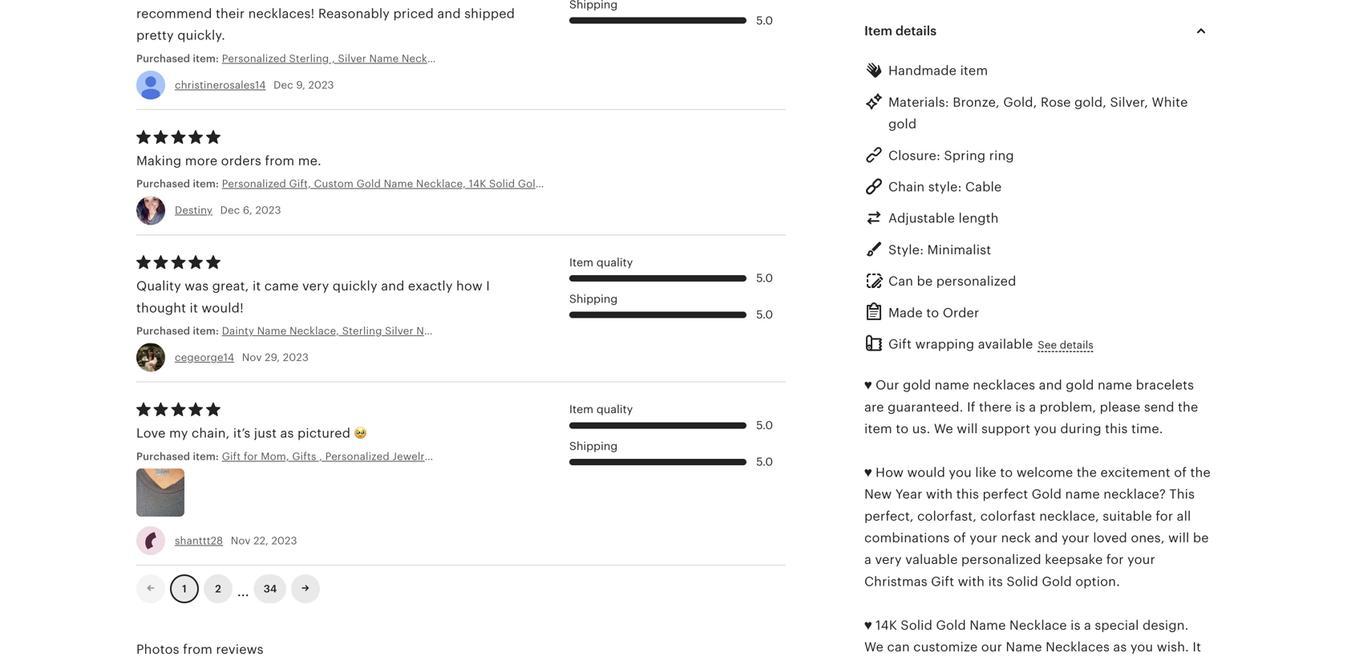 Task type: vqa. For each thing, say whether or not it's contained in the screenshot.
more items
no



Task type: locate. For each thing, give the bounding box(es) containing it.
1 vertical spatial gift
[[932, 574, 955, 589]]

1 5.0 from the top
[[757, 14, 773, 27]]

0 horizontal spatial we
[[865, 640, 884, 654]]

to inside ♥ our gold name necklaces and gold name bracelets are guaranteed. if there is a problem, please send the item to us. we will support you during this time.
[[896, 422, 909, 436]]

very inside ♥ how would you like to welcome the excitement of the new year with this perfect gold name necklace? this perfect, colorfast, colorfast necklace, suitable for all combinations of your neck and your loved ones, will be a very valuable personalized keepsake for your christmas gift with its solid gold option.
[[876, 553, 902, 567]]

0 horizontal spatial will
[[957, 422, 978, 436]]

it
[[253, 279, 261, 293], [190, 301, 198, 315]]

to right "like"
[[1001, 465, 1014, 480]]

1 vertical spatial as
[[1114, 640, 1128, 654]]

purchased up christinerosales14 link
[[136, 52, 190, 65]]

this down "like"
[[957, 487, 980, 502]]

name up if
[[935, 378, 970, 392]]

1 vertical spatial of
[[954, 531, 967, 545]]

2 vertical spatial item
[[570, 403, 594, 416]]

a up the christmas at the right bottom of page
[[865, 553, 872, 567]]

and up problem,
[[1039, 378, 1063, 392]]

0 vertical spatial nov
[[242, 352, 262, 364]]

love my chain, it's just as pictured 🥹
[[136, 426, 367, 441]]

1 vertical spatial nov
[[231, 535, 251, 547]]

0 horizontal spatial is
[[1016, 400, 1026, 414]]

1 vertical spatial item
[[570, 256, 594, 269]]

is inside ♥ our gold name necklaces and gold name bracelets are guaranteed. if there is a problem, please send the item to us. we will support you during this time.
[[1016, 400, 1026, 414]]

…
[[237, 577, 249, 600]]

1 vertical spatial ♥
[[865, 465, 873, 480]]

purchased down love
[[136, 450, 190, 462]]

0 vertical spatial this
[[1106, 422, 1128, 436]]

2 horizontal spatial you
[[1131, 640, 1154, 654]]

0 horizontal spatial this
[[957, 487, 980, 502]]

purchased item: down thought
[[136, 325, 222, 337]]

0 horizontal spatial dec
[[220, 204, 240, 216]]

ones,
[[1132, 531, 1166, 545]]

♥ inside ♥ how would you like to welcome the excitement of the new year with this perfect gold name necklace? this perfect, colorfast, colorfast necklace, suitable for all combinations of your neck and your loved ones, will be a very valuable personalized keepsake for your christmas gift with its solid gold option.
[[865, 465, 873, 480]]

0 horizontal spatial for
[[1107, 553, 1125, 567]]

very up the christmas at the right bottom of page
[[876, 553, 902, 567]]

is up "necklaces"
[[1071, 618, 1081, 632]]

1 shipping from the top
[[570, 292, 618, 305]]

2 purchased from the top
[[136, 178, 190, 190]]

the inside ♥ our gold name necklaces and gold name bracelets are guaranteed. if there is a problem, please send the item to us. we will support you during this time.
[[1179, 400, 1199, 414]]

1 vertical spatial be
[[1194, 531, 1210, 545]]

name up necklace,
[[1066, 487, 1101, 502]]

0 vertical spatial and
[[381, 279, 405, 293]]

solid up can
[[901, 618, 933, 632]]

our
[[876, 378, 900, 392]]

personalized inside ♥ how would you like to welcome the excitement of the new year with this perfect gold name necklace? this perfect, colorfast, colorfast necklace, suitable for all combinations of your neck and your loved ones, will be a very valuable personalized keepsake for your christmas gift with its solid gold option.
[[962, 553, 1042, 567]]

quality
[[597, 256, 633, 269], [597, 403, 633, 416]]

1 horizontal spatial very
[[876, 553, 902, 567]]

shanttt28 link
[[175, 535, 223, 547]]

gold up customize
[[937, 618, 967, 632]]

0 vertical spatial is
[[1016, 400, 1026, 414]]

1 vertical spatial you
[[949, 465, 972, 480]]

0 horizontal spatial item
[[865, 422, 893, 436]]

item up bronze,
[[961, 64, 989, 78]]

destiny
[[175, 204, 213, 216]]

2 ♥ from the top
[[865, 465, 873, 480]]

2023 right 9,
[[309, 79, 334, 91]]

there
[[980, 400, 1013, 414]]

item: up 'christinerosales14' in the top left of the page
[[193, 52, 219, 65]]

and
[[381, 279, 405, 293], [1039, 378, 1063, 392], [1035, 531, 1059, 545]]

0 vertical spatial item
[[865, 24, 893, 38]]

shipping for love my chain, it's just as pictured 🥹
[[570, 440, 618, 452]]

photos
[[136, 642, 179, 657]]

we right us.
[[935, 422, 954, 436]]

2 item: from the top
[[193, 178, 219, 190]]

1 horizontal spatial we
[[935, 422, 954, 436]]

1 horizontal spatial will
[[1169, 531, 1190, 545]]

1
[[182, 583, 187, 595]]

of up this
[[1175, 465, 1188, 480]]

you
[[1035, 422, 1057, 436], [949, 465, 972, 480], [1131, 640, 1154, 654]]

solid right its
[[1007, 574, 1039, 589]]

your up keepsake
[[1062, 531, 1090, 545]]

3 purchased from the top
[[136, 325, 190, 337]]

2023 for christinerosales14 dec 9, 2023
[[309, 79, 334, 91]]

name
[[970, 618, 1007, 632], [1006, 640, 1043, 654]]

1 vertical spatial to
[[896, 422, 909, 436]]

will down if
[[957, 422, 978, 436]]

2 vertical spatial and
[[1035, 531, 1059, 545]]

to
[[927, 305, 940, 320], [896, 422, 909, 436], [1001, 465, 1014, 480]]

1 item quality from the top
[[570, 256, 633, 269]]

is right there
[[1016, 400, 1026, 414]]

1 vertical spatial item quality
[[570, 403, 633, 416]]

1 vertical spatial personalized
[[962, 553, 1042, 567]]

name inside ♥ how would you like to welcome the excitement of the new year with this perfect gold name necklace? this perfect, colorfast, colorfast necklace, suitable for all combinations of your neck and your loved ones, will be a very valuable personalized keepsake for your christmas gift with its solid gold option.
[[1066, 487, 1101, 502]]

gold down 'materials:'
[[889, 117, 917, 131]]

4 purchased from the top
[[136, 450, 190, 462]]

be down this
[[1194, 531, 1210, 545]]

1 horizontal spatial be
[[1194, 531, 1210, 545]]

purchased down making
[[136, 178, 190, 190]]

3 ♥ from the top
[[865, 618, 873, 632]]

of down colorfast,
[[954, 531, 967, 545]]

0 horizontal spatial it
[[190, 301, 198, 315]]

1 horizontal spatial solid
[[1007, 574, 1039, 589]]

details right see
[[1060, 339, 1094, 351]]

is
[[1016, 400, 1026, 414], [1071, 618, 1081, 632]]

chain
[[889, 180, 925, 194]]

0 vertical spatial you
[[1035, 422, 1057, 436]]

item inside ♥ our gold name necklaces and gold name bracelets are guaranteed. if there is a problem, please send the item to us. we will support you during this time.
[[865, 422, 893, 436]]

will
[[957, 422, 978, 436], [1169, 531, 1190, 545]]

i
[[486, 279, 490, 293]]

guaranteed.
[[888, 400, 964, 414]]

1 horizontal spatial your
[[1062, 531, 1090, 545]]

be right can on the top
[[917, 274, 933, 288]]

to inside ♥ how would you like to welcome the excitement of the new year with this perfect gold name necklace? this perfect, colorfast, colorfast necklace, suitable for all combinations of your neck and your loved ones, will be a very valuable personalized keepsake for your christmas gift with its solid gold option.
[[1001, 465, 1014, 480]]

2023 for cegeorge14 nov 29, 2023
[[283, 352, 309, 364]]

nov left 29,
[[242, 352, 262, 364]]

personalized up order
[[937, 274, 1017, 288]]

♥ inside ♥ our gold name necklaces and gold name bracelets are guaranteed. if there is a problem, please send the item to us. we will support you during this time.
[[865, 378, 873, 392]]

0 horizontal spatial details
[[896, 24, 937, 38]]

the right welcome
[[1077, 465, 1098, 480]]

0 vertical spatial item
[[961, 64, 989, 78]]

we left can
[[865, 640, 884, 654]]

4 purchased item: from the top
[[136, 450, 222, 462]]

♥ left 14k
[[865, 618, 873, 632]]

2 vertical spatial you
[[1131, 640, 1154, 654]]

gift wrapping available see details
[[889, 337, 1094, 351]]

we
[[935, 422, 954, 436], [865, 640, 884, 654]]

gift down valuable
[[932, 574, 955, 589]]

1 vertical spatial we
[[865, 640, 884, 654]]

chain,
[[192, 426, 230, 441]]

2 purchased item: from the top
[[136, 178, 222, 190]]

from left me.
[[265, 154, 295, 168]]

gold down welcome
[[1032, 487, 1062, 502]]

during
[[1061, 422, 1102, 436]]

item:
[[193, 52, 219, 65], [193, 178, 219, 190], [193, 325, 219, 337], [193, 450, 219, 462]]

christinerosales14 link
[[175, 79, 266, 91]]

will inside ♥ our gold name necklaces and gold name bracelets are guaranteed. if there is a problem, please send the item to us. we will support you during this time.
[[957, 422, 978, 436]]

1 horizontal spatial it
[[253, 279, 261, 293]]

item: down chain,
[[193, 450, 219, 462]]

1 horizontal spatial for
[[1156, 509, 1174, 523]]

1 horizontal spatial dec
[[274, 79, 293, 91]]

adjustable
[[889, 211, 956, 226]]

as right just on the bottom left of the page
[[280, 426, 294, 441]]

0 vertical spatial will
[[957, 422, 978, 436]]

from right photos
[[183, 642, 213, 657]]

2 horizontal spatial to
[[1001, 465, 1014, 480]]

shanttt28 nov 22, 2023
[[175, 535, 297, 547]]

nov left 22,
[[231, 535, 251, 547]]

quality for quality was great, it came very quickly and exactly how i thought it would!
[[597, 256, 633, 269]]

1 horizontal spatial a
[[1030, 400, 1037, 414]]

details up handmade
[[896, 24, 937, 38]]

can
[[888, 640, 910, 654]]

0 vertical spatial solid
[[1007, 574, 1039, 589]]

1 vertical spatial is
[[1071, 618, 1081, 632]]

it down was
[[190, 301, 198, 315]]

1 horizontal spatial item
[[961, 64, 989, 78]]

gold
[[1032, 487, 1062, 502], [1043, 574, 1073, 589], [937, 618, 967, 632]]

item inside item details dropdown button
[[865, 24, 893, 38]]

1 horizontal spatial of
[[1175, 465, 1188, 480]]

1 vertical spatial very
[[876, 553, 902, 567]]

5 5.0 from the top
[[757, 455, 773, 468]]

29,
[[265, 352, 280, 364]]

2023 right 22,
[[272, 535, 297, 547]]

will inside ♥ how would you like to welcome the excitement of the new year with this perfect gold name necklace? this perfect, colorfast, colorfast necklace, suitable for all combinations of your neck and your loved ones, will be a very valuable personalized keepsake for your christmas gift with its solid gold option.
[[1169, 531, 1190, 545]]

♥ how would you like to welcome the excitement of the new year with this perfect gold name necklace? this perfect, colorfast, colorfast necklace, suitable for all combinations of your neck and your loved ones, will be a very valuable personalized keepsake for your christmas gift with its solid gold option.
[[865, 465, 1211, 589]]

0 vertical spatial gift
[[889, 337, 912, 351]]

with up colorfast,
[[927, 487, 953, 502]]

christinerosales14 dec 9, 2023
[[175, 79, 334, 91]]

purchased item: up 'christinerosales14' in the top left of the page
[[136, 52, 222, 65]]

dec left 9,
[[274, 79, 293, 91]]

0 horizontal spatial of
[[954, 531, 967, 545]]

you left "like"
[[949, 465, 972, 480]]

item details button
[[850, 12, 1226, 50]]

0 vertical spatial ♥
[[865, 378, 873, 392]]

2 item quality from the top
[[570, 403, 633, 416]]

handmade item
[[889, 64, 989, 78]]

0 vertical spatial personalized
[[937, 274, 1017, 288]]

as
[[280, 426, 294, 441], [1114, 640, 1128, 654]]

name up our
[[970, 618, 1007, 632]]

1 vertical spatial solid
[[901, 618, 933, 632]]

me.
[[298, 154, 322, 168]]

1 vertical spatial dec
[[220, 204, 240, 216]]

1 horizontal spatial as
[[1114, 640, 1128, 654]]

purchased
[[136, 52, 190, 65], [136, 178, 190, 190], [136, 325, 190, 337], [136, 450, 190, 462]]

you down problem,
[[1035, 422, 1057, 436]]

you left the wish.
[[1131, 640, 1154, 654]]

of
[[1175, 465, 1188, 480], [954, 531, 967, 545]]

as down special
[[1114, 640, 1128, 654]]

0 horizontal spatial a
[[865, 553, 872, 567]]

necklace?
[[1104, 487, 1167, 502]]

0 vertical spatial shipping
[[570, 292, 618, 305]]

solid inside ♥ how would you like to welcome the excitement of the new year with this perfect gold name necklace? this perfect, colorfast, colorfast necklace, suitable for all combinations of your neck and your loved ones, will be a very valuable personalized keepsake for your christmas gift with its solid gold option.
[[1007, 574, 1039, 589]]

your
[[970, 531, 998, 545], [1062, 531, 1090, 545], [1128, 553, 1156, 567]]

style: minimalist
[[889, 243, 992, 257]]

you inside ♥ 14k solid gold name necklace is a special design. we can customize our name necklaces as you wish. i
[[1131, 640, 1154, 654]]

dec left 6,
[[220, 204, 240, 216]]

a up "necklaces"
[[1085, 618, 1092, 632]]

gold down keepsake
[[1043, 574, 1073, 589]]

item
[[865, 24, 893, 38], [570, 256, 594, 269], [570, 403, 594, 416]]

0 horizontal spatial gift
[[889, 337, 912, 351]]

2 vertical spatial gold
[[937, 618, 967, 632]]

more
[[185, 154, 218, 168]]

for left all
[[1156, 509, 1174, 523]]

dec for 9,
[[274, 79, 293, 91]]

0 vertical spatial details
[[896, 24, 937, 38]]

1 horizontal spatial is
[[1071, 618, 1081, 632]]

view details of this review photo by shanttt28 image
[[136, 468, 185, 517]]

0 vertical spatial item quality
[[570, 256, 633, 269]]

photos from reviews
[[136, 642, 264, 657]]

your left neck
[[970, 531, 998, 545]]

wish.
[[1157, 640, 1190, 654]]

0 horizontal spatial you
[[949, 465, 972, 480]]

will down all
[[1169, 531, 1190, 545]]

1 horizontal spatial to
[[927, 305, 940, 320]]

pictured
[[298, 426, 351, 441]]

3 purchased item: from the top
[[136, 325, 222, 337]]

4 item: from the top
[[193, 450, 219, 462]]

send
[[1145, 400, 1175, 414]]

a
[[1030, 400, 1037, 414], [865, 553, 872, 567], [1085, 618, 1092, 632]]

gift down "made"
[[889, 337, 912, 351]]

you inside ♥ our gold name necklaces and gold name bracelets are guaranteed. if there is a problem, please send the item to us. we will support you during this time.
[[1035, 422, 1057, 436]]

1 horizontal spatial details
[[1060, 339, 1094, 351]]

a up support
[[1030, 400, 1037, 414]]

0 vertical spatial a
[[1030, 400, 1037, 414]]

great,
[[212, 279, 249, 293]]

2 quality from the top
[[597, 403, 633, 416]]

1 link
[[170, 574, 199, 603]]

year
[[896, 487, 923, 502]]

is inside ♥ 14k solid gold name necklace is a special design. we can customize our name necklaces as you wish. i
[[1071, 618, 1081, 632]]

purchased item: up destiny link
[[136, 178, 222, 190]]

with left its
[[958, 574, 985, 589]]

item for love my chain, it's just as pictured 🥹
[[570, 403, 594, 416]]

1 horizontal spatial you
[[1035, 422, 1057, 436]]

1 horizontal spatial this
[[1106, 422, 1128, 436]]

1 vertical spatial details
[[1060, 339, 1094, 351]]

purchased item: down my
[[136, 450, 222, 462]]

2023 right 6,
[[255, 204, 281, 216]]

time.
[[1132, 422, 1164, 436]]

0 vertical spatial quality
[[597, 256, 633, 269]]

order
[[943, 305, 980, 320]]

to right "made"
[[927, 305, 940, 320]]

name down necklace
[[1006, 640, 1043, 654]]

2 link
[[204, 574, 233, 603]]

1 purchased item: from the top
[[136, 52, 222, 65]]

this inside ♥ our gold name necklaces and gold name bracelets are guaranteed. if there is a problem, please send the item to us. we will support you during this time.
[[1106, 422, 1128, 436]]

4 5.0 from the top
[[757, 419, 773, 432]]

necklace
[[1010, 618, 1068, 632]]

the right send
[[1179, 400, 1199, 414]]

very inside quality was great, it came very quickly and exactly how i thought it would!
[[302, 279, 329, 293]]

it left came
[[253, 279, 261, 293]]

my
[[169, 426, 188, 441]]

0 horizontal spatial be
[[917, 274, 933, 288]]

perfect
[[983, 487, 1029, 502]]

2023 right 29,
[[283, 352, 309, 364]]

2 vertical spatial ♥
[[865, 618, 873, 632]]

name
[[935, 378, 970, 392], [1098, 378, 1133, 392], [1066, 487, 1101, 502]]

0 vertical spatial dec
[[274, 79, 293, 91]]

item down are on the bottom of the page
[[865, 422, 893, 436]]

0 horizontal spatial solid
[[901, 618, 933, 632]]

2 shipping from the top
[[570, 440, 618, 452]]

0 vertical spatial from
[[265, 154, 295, 168]]

reviews
[[216, 642, 264, 657]]

0 vertical spatial we
[[935, 422, 954, 436]]

item quality
[[570, 256, 633, 269], [570, 403, 633, 416]]

0 vertical spatial with
[[927, 487, 953, 502]]

for down loved
[[1107, 553, 1125, 567]]

1 horizontal spatial gift
[[932, 574, 955, 589]]

1 vertical spatial shipping
[[570, 440, 618, 452]]

if
[[968, 400, 976, 414]]

0 vertical spatial be
[[917, 274, 933, 288]]

the up this
[[1191, 465, 1211, 480]]

gold
[[889, 117, 917, 131], [903, 378, 932, 392], [1067, 378, 1095, 392]]

please
[[1100, 400, 1141, 414]]

this down 'please' at the right of the page
[[1106, 422, 1128, 436]]

excitement
[[1101, 465, 1171, 480]]

1 vertical spatial quality
[[597, 403, 633, 416]]

1 horizontal spatial with
[[958, 574, 985, 589]]

2023 for shanttt28 nov 22, 2023
[[272, 535, 297, 547]]

item: down more
[[193, 178, 219, 190]]

0 horizontal spatial very
[[302, 279, 329, 293]]

3 item: from the top
[[193, 325, 219, 337]]

1 ♥ from the top
[[865, 378, 873, 392]]

personalized up its
[[962, 553, 1042, 567]]

and right neck
[[1035, 531, 1059, 545]]

shipping
[[570, 292, 618, 305], [570, 440, 618, 452]]

with
[[927, 487, 953, 502], [958, 574, 985, 589]]

chain style: cable
[[889, 180, 1002, 194]]

to left us.
[[896, 422, 909, 436]]

came
[[265, 279, 299, 293]]

1 purchased from the top
[[136, 52, 190, 65]]

would!
[[202, 301, 244, 315]]

1 vertical spatial a
[[865, 553, 872, 567]]

♥ left how
[[865, 465, 873, 480]]

item: up cegeorge14
[[193, 325, 219, 337]]

christinerosales14
[[175, 79, 266, 91]]

1 quality from the top
[[597, 256, 633, 269]]

purchased down thought
[[136, 325, 190, 337]]

♥ left our
[[865, 378, 873, 392]]

this
[[1106, 422, 1128, 436], [957, 487, 980, 502]]

details inside dropdown button
[[896, 24, 937, 38]]

we inside ♥ 14k solid gold name necklace is a special design. we can customize our name necklaces as you wish. i
[[865, 640, 884, 654]]

item quality for quality was great, it came very quickly and exactly how i thought it would!
[[570, 256, 633, 269]]

quality
[[136, 279, 181, 293]]

and left exactly
[[381, 279, 405, 293]]

your down ones,
[[1128, 553, 1156, 567]]

gold up guaranteed. at the right
[[903, 378, 932, 392]]

2 horizontal spatial your
[[1128, 553, 1156, 567]]

bronze,
[[953, 95, 1000, 109]]

cegeorge14 nov 29, 2023
[[175, 352, 309, 364]]

suitable
[[1103, 509, 1153, 523]]

dec for 6,
[[220, 204, 240, 216]]

1 vertical spatial item
[[865, 422, 893, 436]]

cable
[[966, 180, 1002, 194]]

neck
[[1002, 531, 1032, 545]]

0 horizontal spatial from
[[183, 642, 213, 657]]

exactly
[[408, 279, 453, 293]]

1 item: from the top
[[193, 52, 219, 65]]

very right came
[[302, 279, 329, 293]]

♥ inside ♥ 14k solid gold name necklace is a special design. we can customize our name necklaces as you wish. i
[[865, 618, 873, 632]]

0 vertical spatial very
[[302, 279, 329, 293]]



Task type: describe. For each thing, give the bounding box(es) containing it.
0 horizontal spatial your
[[970, 531, 998, 545]]

be inside ♥ how would you like to welcome the excitement of the new year with this perfect gold name necklace? this perfect, colorfast, colorfast necklace, suitable for all combinations of your neck and your loved ones, will be a very valuable personalized keepsake for your christmas gift with its solid gold option.
[[1194, 531, 1210, 545]]

love
[[136, 426, 166, 441]]

rose
[[1041, 95, 1072, 109]]

valuable
[[906, 553, 958, 567]]

34 link
[[254, 574, 287, 603]]

spring
[[945, 148, 986, 163]]

♥ our gold name necklaces and gold name bracelets are guaranteed. if there is a problem, please send the item to us. we will support you during this time.
[[865, 378, 1199, 436]]

gold inside materials: bronze, gold, rose gold, silver, white gold
[[889, 117, 917, 131]]

item: for more
[[193, 178, 219, 190]]

as inside ♥ 14k solid gold name necklace is a special design. we can customize our name necklaces as you wish. i
[[1114, 640, 1128, 654]]

customize
[[914, 640, 978, 654]]

details inside gift wrapping available see details
[[1060, 339, 1094, 351]]

made
[[889, 305, 923, 320]]

♥ for ♥ 14k solid gold name necklace is a special design. we can customize our name necklaces as you wish. i
[[865, 618, 873, 632]]

14k
[[876, 618, 898, 632]]

and inside ♥ how would you like to welcome the excitement of the new year with this perfect gold name necklace? this perfect, colorfast, colorfast necklace, suitable for all combinations of your neck and your loved ones, will be a very valuable personalized keepsake for your christmas gift with its solid gold option.
[[1035, 531, 1059, 545]]

style:
[[929, 180, 962, 194]]

see details link
[[1039, 338, 1094, 352]]

new
[[865, 487, 892, 502]]

a inside ♥ 14k solid gold name necklace is a special design. we can customize our name necklaces as you wish. i
[[1085, 618, 1092, 632]]

gift inside ♥ how would you like to welcome the excitement of the new year with this perfect gold name necklace? this perfect, colorfast, colorfast necklace, suitable for all combinations of your neck and your loved ones, will be a very valuable personalized keepsake for your christmas gift with its solid gold option.
[[932, 574, 955, 589]]

available
[[979, 337, 1034, 351]]

9,
[[296, 79, 306, 91]]

orders
[[221, 154, 262, 168]]

♥ 14k solid gold name necklace is a special design. we can customize our name necklaces as you wish. i
[[865, 618, 1211, 661]]

was
[[185, 279, 209, 293]]

you inside ♥ how would you like to welcome the excitement of the new year with this perfect gold name necklace? this perfect, colorfast, colorfast necklace, suitable for all combinations of your neck and your loved ones, will be a very valuable personalized keepsake for your christmas gift with its solid gold option.
[[949, 465, 972, 480]]

item for quality was great, it came very quickly and exactly how i thought it would!
[[570, 256, 594, 269]]

like
[[976, 465, 997, 480]]

white
[[1153, 95, 1189, 109]]

this
[[1170, 487, 1196, 502]]

making more orders from me.
[[136, 154, 322, 168]]

♥ for ♥ how would you like to welcome the excitement of the new year with this perfect gold name necklace? this perfect, colorfast, colorfast necklace, suitable for all combinations of your neck and your loved ones, will be a very valuable personalized keepsake for your christmas gift with its solid gold option.
[[865, 465, 873, 480]]

necklaces
[[973, 378, 1036, 392]]

bracelets
[[1137, 378, 1195, 392]]

2
[[215, 583, 221, 595]]

a inside ♥ how would you like to welcome the excitement of the new year with this perfect gold name necklace? this perfect, colorfast, colorfast necklace, suitable for all combinations of your neck and your loved ones, will be a very valuable personalized keepsake for your christmas gift with its solid gold option.
[[865, 553, 872, 567]]

2023 for destiny dec 6, 2023
[[255, 204, 281, 216]]

keepsake
[[1045, 553, 1104, 567]]

♥ for ♥ our gold name necklaces and gold name bracelets are guaranteed. if there is a problem, please send the item to us. we will support you during this time.
[[865, 378, 873, 392]]

and inside quality was great, it came very quickly and exactly how i thought it would!
[[381, 279, 405, 293]]

would
[[908, 465, 946, 480]]

0 vertical spatial gold
[[1032, 487, 1062, 502]]

cegeorge14 link
[[175, 352, 234, 364]]

6,
[[243, 204, 253, 216]]

1 vertical spatial from
[[183, 642, 213, 657]]

materials:
[[889, 95, 950, 109]]

nov for 29,
[[242, 352, 262, 364]]

0 horizontal spatial as
[[280, 426, 294, 441]]

item: for was
[[193, 325, 219, 337]]

shanttt28
[[175, 535, 223, 547]]

ring
[[990, 148, 1015, 163]]

colorfast,
[[918, 509, 977, 523]]

0 vertical spatial name
[[970, 618, 1007, 632]]

silver,
[[1111, 95, 1149, 109]]

we inside ♥ our gold name necklaces and gold name bracelets are guaranteed. if there is a problem, please send the item to us. we will support you during this time.
[[935, 422, 954, 436]]

thought
[[136, 301, 186, 315]]

and inside ♥ our gold name necklaces and gold name bracelets are guaranteed. if there is a problem, please send the item to us. we will support you during this time.
[[1039, 378, 1063, 392]]

name up 'please' at the right of the page
[[1098, 378, 1133, 392]]

christmas
[[865, 574, 928, 589]]

loved
[[1094, 531, 1128, 545]]

2 5.0 from the top
[[757, 272, 773, 285]]

purchased item: for my
[[136, 450, 222, 462]]

purchased item: for was
[[136, 325, 222, 337]]

1 vertical spatial it
[[190, 301, 198, 315]]

style:
[[889, 243, 924, 257]]

0 vertical spatial it
[[253, 279, 261, 293]]

a inside ♥ our gold name necklaces and gold name bracelets are guaranteed. if there is a problem, please send the item to us. we will support you during this time.
[[1030, 400, 1037, 414]]

handmade
[[889, 64, 957, 78]]

see
[[1039, 339, 1058, 351]]

design.
[[1143, 618, 1189, 632]]

closure: spring ring
[[889, 148, 1015, 163]]

minimalist
[[928, 243, 992, 257]]

item details
[[865, 24, 937, 38]]

made to order
[[889, 305, 980, 320]]

making
[[136, 154, 182, 168]]

just
[[254, 426, 277, 441]]

shipping for quality was great, it came very quickly and exactly how i thought it would!
[[570, 292, 618, 305]]

closure:
[[889, 148, 941, 163]]

3 5.0 from the top
[[757, 308, 773, 321]]

destiny dec 6, 2023
[[175, 204, 281, 216]]

necklaces
[[1046, 640, 1110, 654]]

this inside ♥ how would you like to welcome the excitement of the new year with this perfect gold name necklace? this perfect, colorfast, colorfast necklace, suitable for all combinations of your neck and your loved ones, will be a very valuable personalized keepsake for your christmas gift with its solid gold option.
[[957, 487, 980, 502]]

quality was great, it came very quickly and exactly how i thought it would!
[[136, 279, 490, 315]]

nov for 22,
[[231, 535, 251, 547]]

gold inside ♥ 14k solid gold name necklace is a special design. we can customize our name necklaces as you wish. i
[[937, 618, 967, 632]]

1 vertical spatial gold
[[1043, 574, 1073, 589]]

problem,
[[1040, 400, 1097, 414]]

purchased for making
[[136, 178, 190, 190]]

special
[[1095, 618, 1140, 632]]

item quality for love my chain, it's just as pictured 🥹
[[570, 403, 633, 416]]

option.
[[1076, 574, 1121, 589]]

22,
[[254, 535, 269, 547]]

support
[[982, 422, 1031, 436]]

0 horizontal spatial with
[[927, 487, 953, 502]]

0 vertical spatial of
[[1175, 465, 1188, 480]]

1 horizontal spatial from
[[265, 154, 295, 168]]

solid inside ♥ 14k solid gold name necklace is a special design. we can customize our name necklaces as you wish. i
[[901, 618, 933, 632]]

cegeorge14
[[175, 352, 234, 364]]

34
[[264, 583, 277, 595]]

item: for my
[[193, 450, 219, 462]]

how
[[876, 465, 904, 480]]

🥹
[[354, 426, 367, 441]]

its
[[989, 574, 1004, 589]]

gold up problem,
[[1067, 378, 1095, 392]]

purchased item: for more
[[136, 178, 222, 190]]

can
[[889, 274, 914, 288]]

0 vertical spatial for
[[1156, 509, 1174, 523]]

combinations
[[865, 531, 950, 545]]

quality for love my chain, it's just as pictured 🥹
[[597, 403, 633, 416]]

1 vertical spatial with
[[958, 574, 985, 589]]

how
[[457, 279, 483, 293]]

it's
[[233, 426, 251, 441]]

all
[[1177, 509, 1192, 523]]

us.
[[913, 422, 931, 436]]

purchased for love
[[136, 450, 190, 462]]

our
[[982, 640, 1003, 654]]

purchased for quality
[[136, 325, 190, 337]]

perfect,
[[865, 509, 914, 523]]

materials: bronze, gold, rose gold, silver, white gold
[[889, 95, 1189, 131]]

wrapping
[[916, 337, 975, 351]]

length
[[959, 211, 999, 226]]

1 vertical spatial name
[[1006, 640, 1043, 654]]

1 vertical spatial for
[[1107, 553, 1125, 567]]



